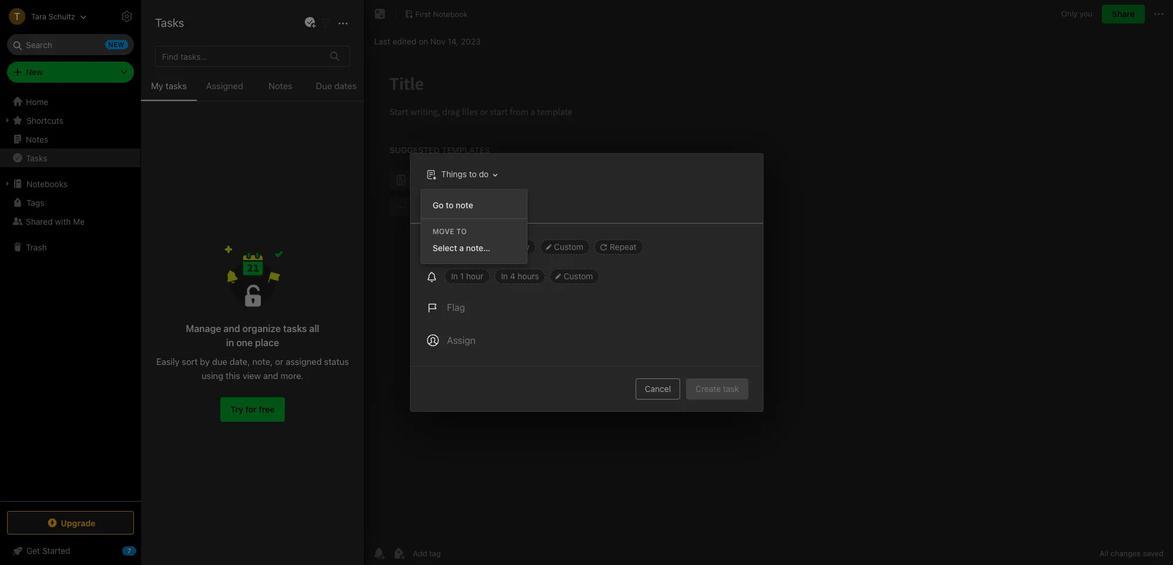Task type: locate. For each thing, give the bounding box(es) containing it.
0 vertical spatial to
[[469, 169, 476, 179]]

in
[[451, 271, 458, 281], [501, 271, 508, 281]]

0 horizontal spatial to
[[446, 200, 454, 210]]

2 horizontal spatial to
[[469, 169, 476, 179]]

my
[[151, 80, 163, 91]]

1 vertical spatial to
[[446, 200, 454, 210]]

do
[[479, 169, 488, 179]]

and up in
[[224, 323, 240, 334]]

all changes saved
[[1100, 549, 1164, 559]]

1 vertical spatial tasks
[[283, 323, 307, 334]]

manage and organize tasks all in one place
[[186, 323, 319, 348]]

using
[[202, 370, 223, 381]]

1 horizontal spatial to
[[456, 227, 467, 236]]

custom left repeat button
[[554, 242, 583, 252]]

go
[[433, 200, 444, 210]]

last
[[374, 36, 390, 46]]

notes
[[166, 12, 199, 25], [269, 80, 292, 91], [26, 134, 48, 144]]

task
[[723, 384, 739, 394]]

14,
[[448, 36, 459, 46]]

1 vertical spatial custom button
[[550, 269, 599, 284]]

this
[[226, 370, 240, 381]]

to right go
[[446, 200, 454, 210]]

to inside field
[[469, 169, 476, 179]]

note window element
[[365, 0, 1173, 566]]

tasks button
[[0, 149, 140, 167]]

to left do
[[469, 169, 476, 179]]

custom button for tomorrow
[[540, 240, 590, 255]]

tasks left all
[[283, 323, 307, 334]]

tasks up 2 notes
[[155, 16, 184, 29]]

None search field
[[15, 34, 126, 55]]

custom button down the enter task text box
[[540, 240, 590, 255]]

to up 'today'
[[456, 227, 467, 236]]

0 vertical spatial tasks
[[166, 80, 187, 91]]

cancel
[[645, 384, 671, 394]]

for
[[245, 404, 257, 414]]

expand notebooks image
[[3, 179, 12, 189]]

last edited on nov 14, 2023
[[374, 36, 481, 46]]

and down note,
[[263, 370, 278, 381]]

repeat
[[610, 242, 636, 252]]

in left the 1
[[451, 271, 458, 281]]

note
[[456, 200, 473, 210]]

notes down shortcuts
[[26, 134, 48, 144]]

things to do
[[441, 169, 488, 179]]

tasks up notebooks on the left of page
[[26, 153, 47, 163]]

select a note… link
[[421, 240, 527, 257]]

expand note image
[[373, 7, 387, 21]]

and
[[224, 323, 240, 334], [263, 370, 278, 381]]

try
[[231, 404, 243, 414]]

in for in 1 hour
[[451, 271, 458, 281]]

with
[[55, 216, 71, 226]]

assigned
[[286, 356, 322, 367]]

first notebook
[[415, 9, 468, 19]]

1 vertical spatial custom
[[563, 271, 593, 281]]

0 horizontal spatial in
[[451, 271, 458, 281]]

to
[[469, 169, 476, 179], [446, 200, 454, 210], [456, 227, 467, 236]]

in left 4
[[501, 271, 508, 281]]

shared
[[26, 216, 53, 226]]

Go to note or move task field
[[420, 166, 501, 183]]

2 things to do button from the left
[[423, 166, 501, 183]]

2 vertical spatial notes
[[26, 134, 48, 144]]

0 vertical spatial notes
[[166, 12, 199, 25]]

me
[[73, 216, 85, 226]]

create
[[695, 384, 721, 394]]

edited
[[393, 36, 416, 46]]

custom button right hours
[[550, 269, 599, 284]]

hours
[[517, 271, 539, 281]]

place
[[255, 337, 279, 348]]

1 horizontal spatial tasks
[[283, 323, 307, 334]]

tags
[[26, 198, 44, 208]]

0 horizontal spatial tasks
[[166, 80, 187, 91]]

trash
[[26, 242, 47, 252]]

custom for tomorrow
[[554, 242, 583, 252]]

home
[[26, 97, 48, 107]]

1 horizontal spatial tasks
[[155, 16, 184, 29]]

easily sort by due date, note, or assigned status using this view and more.
[[156, 356, 349, 381]]

2 horizontal spatial notes
[[269, 80, 292, 91]]

notes left due
[[269, 80, 292, 91]]

0 vertical spatial custom button
[[540, 240, 590, 255]]

1 horizontal spatial and
[[263, 370, 278, 381]]

0 vertical spatial and
[[224, 323, 240, 334]]

nov
[[430, 36, 445, 46]]

1 horizontal spatial in
[[501, 271, 508, 281]]

notebook
[[433, 9, 468, 19]]

0 horizontal spatial and
[[224, 323, 240, 334]]

my tasks button
[[141, 79, 197, 101]]

1 vertical spatial notes
[[269, 80, 292, 91]]

tasks down untitled at the top left of the page
[[166, 80, 187, 91]]

tree
[[0, 92, 141, 501]]

1 vertical spatial and
[[263, 370, 278, 381]]

add a reminder image
[[372, 547, 386, 561]]

new task image
[[303, 16, 317, 30]]

1 horizontal spatial notes
[[166, 12, 199, 25]]

0 horizontal spatial notes
[[26, 134, 48, 144]]

notebooks link
[[0, 174, 140, 193]]

tags button
[[0, 193, 140, 212]]

assign
[[447, 335, 475, 346]]

go to note
[[433, 200, 473, 210]]

notes up notes
[[166, 12, 199, 25]]

assign button
[[420, 327, 482, 355]]

custom right hours
[[563, 271, 593, 281]]

1
[[460, 271, 464, 281]]

organize
[[242, 323, 281, 334]]

Search text field
[[15, 34, 126, 55]]

today button
[[444, 240, 480, 255]]

Enter task text field
[[446, 195, 749, 215]]

0 vertical spatial custom
[[554, 242, 583, 252]]

2 in from the left
[[501, 271, 508, 281]]

share button
[[1102, 5, 1145, 23]]

share
[[1112, 9, 1135, 19]]

saved
[[1143, 549, 1164, 559]]

2 vertical spatial to
[[456, 227, 467, 236]]

0 horizontal spatial tasks
[[26, 153, 47, 163]]

shared with me link
[[0, 212, 140, 231]]

tasks
[[155, 16, 184, 29], [26, 153, 47, 163]]

notes inside tree
[[26, 134, 48, 144]]

1 in from the left
[[451, 271, 458, 281]]

today
[[451, 242, 474, 252]]

1 vertical spatial tasks
[[26, 153, 47, 163]]

due dates
[[316, 80, 357, 91]]



Task type: describe. For each thing, give the bounding box(es) containing it.
tomorrow button
[[485, 240, 536, 255]]

try for free button
[[221, 397, 285, 422]]

in
[[226, 337, 234, 348]]

due
[[212, 356, 227, 367]]

in 4 hours button
[[494, 269, 545, 284]]

manage
[[186, 323, 221, 334]]

to for note
[[446, 200, 454, 210]]

in 1 hour button
[[444, 269, 490, 284]]

custom for in 4 hours
[[563, 271, 593, 281]]

my tasks
[[151, 80, 187, 91]]

try for free
[[231, 404, 275, 414]]

shortcuts
[[26, 115, 63, 125]]

move to
[[433, 227, 467, 236]]

shared with me
[[26, 216, 85, 226]]

upgrade button
[[7, 512, 134, 535]]

dates
[[334, 80, 357, 91]]

new button
[[7, 62, 134, 83]]

due dates button
[[308, 79, 364, 101]]

add tag image
[[392, 547, 406, 561]]

note…
[[466, 243, 490, 253]]

move
[[433, 227, 454, 236]]

go to note link
[[421, 197, 527, 214]]

you
[[1080, 9, 1093, 18]]

flag button
[[420, 294, 472, 322]]

and inside easily sort by due date, note, or assigned status using this view and more.
[[263, 370, 278, 381]]

home link
[[0, 92, 141, 111]]

cancel button
[[635, 379, 680, 400]]

tasks inside manage and organize tasks all in one place
[[283, 323, 307, 334]]

settings image
[[120, 9, 134, 23]]

tomorrow
[[491, 242, 529, 252]]

to for do
[[469, 169, 476, 179]]

flag
[[447, 303, 465, 313]]

0 vertical spatial tasks
[[155, 16, 184, 29]]

easily
[[156, 356, 179, 367]]

first
[[415, 9, 431, 19]]

create task button
[[686, 379, 748, 400]]

Find tasks… text field
[[157, 47, 323, 66]]

changes
[[1111, 549, 1141, 559]]

first notebook button
[[401, 6, 472, 22]]

tree containing home
[[0, 92, 141, 501]]

shortcuts button
[[0, 111, 140, 130]]

date,
[[230, 356, 250, 367]]

note,
[[252, 356, 273, 367]]

things
[[441, 169, 467, 179]]

notes inside "button"
[[269, 80, 292, 91]]

tasks inside the tasks button
[[26, 153, 47, 163]]

by
[[200, 356, 210, 367]]

untitled button
[[141, 56, 364, 127]]

status
[[324, 356, 349, 367]]

assigned
[[206, 80, 243, 91]]

repeat button
[[594, 240, 643, 255]]

only
[[1061, 9, 1078, 18]]

due
[[316, 80, 332, 91]]

view
[[243, 370, 261, 381]]

2
[[155, 36, 160, 46]]

trash link
[[0, 238, 140, 257]]

1 things to do button from the left
[[420, 166, 501, 183]]

dropdown list menu
[[421, 197, 527, 257]]

sort
[[182, 356, 198, 367]]

notes button
[[253, 79, 308, 101]]

Note Editor text field
[[365, 56, 1173, 542]]

on
[[419, 36, 428, 46]]

notes link
[[0, 130, 140, 149]]

2023
[[461, 36, 481, 46]]

in for in 4 hours
[[501, 271, 508, 281]]

4
[[510, 271, 515, 281]]

free
[[259, 404, 275, 414]]

upgrade
[[61, 518, 96, 528]]

untitled
[[156, 67, 187, 77]]

all
[[309, 323, 319, 334]]

more.
[[281, 370, 304, 381]]

hour
[[466, 271, 483, 281]]

and inside manage and organize tasks all in one place
[[224, 323, 240, 334]]

only you
[[1061, 9, 1093, 18]]

assigned button
[[197, 79, 253, 101]]

or
[[275, 356, 283, 367]]

2 notes
[[155, 36, 183, 46]]

one
[[236, 337, 253, 348]]

custom button for in 4 hours
[[550, 269, 599, 284]]

new
[[26, 67, 43, 77]]

tasks inside button
[[166, 80, 187, 91]]

create task
[[695, 384, 739, 394]]

all
[[1100, 549, 1108, 559]]

a
[[459, 243, 464, 253]]



Task type: vqa. For each thing, say whether or not it's contained in the screenshot.
More
no



